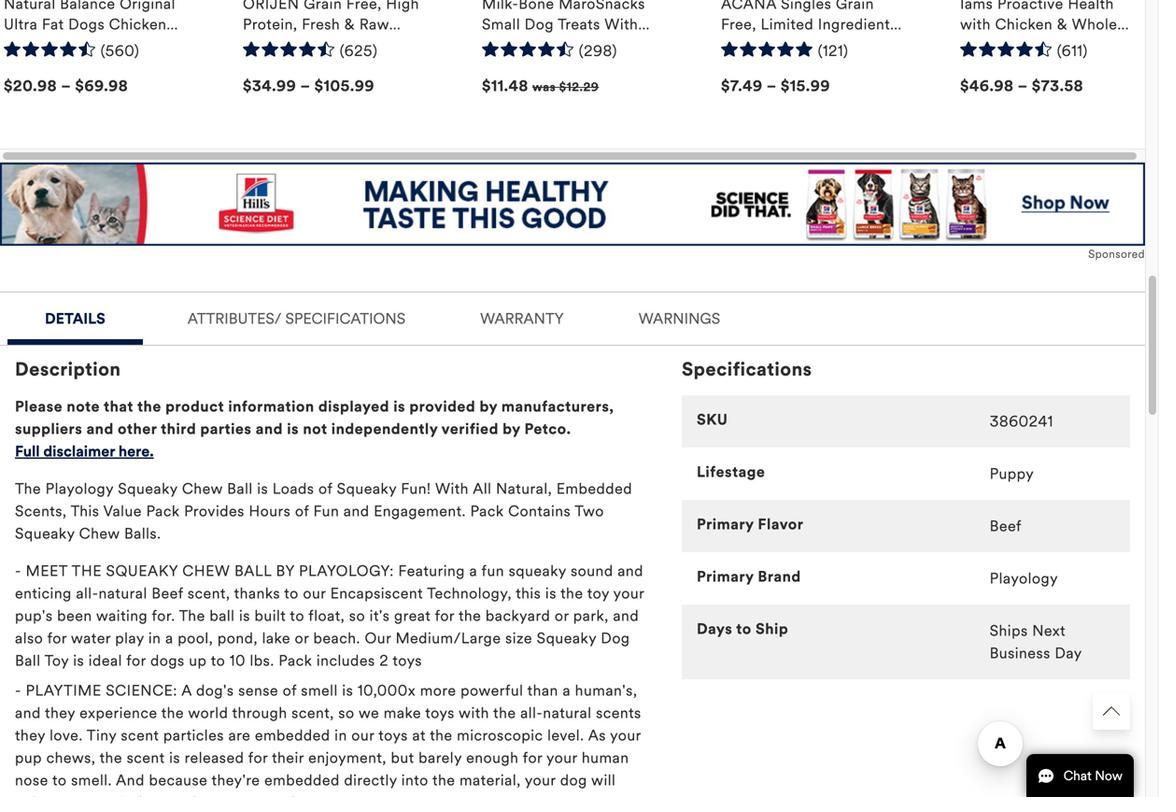 Task type: vqa. For each thing, say whether or not it's contained in the screenshot.
Birthday corresponding to Blue Happy Birthday Cake Slice Plush Dog Toy
no



Task type: locate. For each thing, give the bounding box(es) containing it.
primary down lifestage
[[697, 515, 754, 534]]

so inside the "meet the squeaky chew ball by playology: featuring a fun squeaky sound and enticing all-natural beef scent, thanks to our encapsiscent technology, this is the toy your pup's been waiting for. the ball is built to float, so it's great for the backyard or park, and also for water play in a pool, pond, lake or beach. our medium/large size squeaky dog ball toy is ideal for dogs up to 10 lbs. pack includes 2 toys"
[[349, 607, 365, 625]]

0 horizontal spatial playology
[[45, 480, 114, 498]]

ball inside the "meet the squeaky chew ball by playology: featuring a fun squeaky sound and enticing all-natural beef scent, thanks to our encapsiscent technology, this is the toy your pup's been waiting for. the ball is built to float, so it's great for the backyard or park, and also for water play in a pool, pond, lake or beach. our medium/large size squeaky dog ball toy is ideal for dogs up to 10 lbs. pack includes 2 toys"
[[15, 652, 41, 670]]

0 horizontal spatial or
[[295, 629, 309, 648]]

1 vertical spatial a
[[165, 629, 174, 648]]

playology
[[45, 480, 114, 498], [990, 569, 1059, 588]]

the inside the "meet the squeaky chew ball by playology: featuring a fun squeaky sound and enticing all-natural beef scent, thanks to our encapsiscent technology, this is the toy your pup's been waiting for. the ball is built to float, so it's great for the backyard or park, and also for water play in a pool, pond, lake or beach. our medium/large size squeaky dog ball toy is ideal for dogs up to 10 lbs. pack includes 2 toys"
[[179, 607, 205, 625]]

- for meet the squeaky chew ball by playology: featuring a fun squeaky sound and enticing all-natural beef scent, thanks to our encapsiscent technology, this is the toy your pup's been waiting for. the ball is built to float, so it's great for the backyard or park, and also for water play in a pool, pond, lake or beach. our medium/large size squeaky dog ball toy is ideal for dogs up to 10 lbs. pack includes 2 toys
[[15, 562, 26, 581]]

0 vertical spatial the
[[15, 480, 41, 498]]

the up 'pool,'
[[179, 607, 205, 625]]

water
[[71, 629, 111, 648]]

0 horizontal spatial a
[[165, 629, 174, 648]]

ships next business day
[[990, 622, 1083, 663]]

longer
[[139, 794, 183, 797]]

waiting
[[96, 607, 148, 625]]

beef down the puppy
[[990, 517, 1022, 536]]

to inside playtime science: a dog's sense of smell is 10,000x more powerful than a human's, and they experience the world through scent, so we make toys with the all-natural scents they love. tiny scent particles are embedded in our toys at the microscopic level. as your pup chews, the scent is released for their enjoyment, but barely enough for your human nose to smell. and because they're embedded directly into the material, your dog will enjoy our toys 7x longer than unscented toys
[[52, 771, 67, 790]]

playology up the ships
[[990, 569, 1059, 588]]

so inside playtime science: a dog's sense of smell is 10,000x more powerful than a human's, and they experience the world through scent, so we make toys with the all-natural scents they love. tiny scent particles are embedded in our toys at the microscopic level. as your pup chews, the scent is released for their enjoyment, but barely enough for your human nose to smell. and because they're embedded directly into the material, your dog will enjoy our toys 7x longer than unscented toys
[[339, 704, 355, 723]]

natural up level.
[[543, 704, 592, 723]]

2 vertical spatial of
[[283, 681, 297, 700]]

2 primary from the top
[[697, 567, 754, 586]]

2 vertical spatial a
[[563, 681, 571, 700]]

a inside playtime science: a dog's sense of smell is 10,000x more powerful than a human's, and they experience the world through scent, so we make toys with the all-natural scents they love. tiny scent particles are embedded in our toys at the microscopic level. as your pup chews, the scent is released for their enjoyment, but barely enough for your human nose to smell. and because they're embedded directly into the material, your dog will enjoy our toys 7x longer than unscented toys
[[563, 681, 571, 700]]

of up "fun"
[[319, 480, 333, 498]]

1 horizontal spatial beef
[[990, 517, 1022, 536]]

0 vertical spatial primary
[[697, 515, 754, 534]]

1 vertical spatial so
[[339, 704, 355, 723]]

a left fun
[[470, 562, 478, 581]]

the down barely
[[433, 771, 455, 790]]

0 vertical spatial so
[[349, 607, 365, 625]]

1 vertical spatial than
[[187, 794, 218, 797]]

0 horizontal spatial ball
[[15, 652, 41, 670]]

styled arrow button link
[[1093, 692, 1131, 730]]

0 vertical spatial our
[[303, 584, 326, 603]]

natural up waiting
[[99, 584, 147, 603]]

0 vertical spatial all-
[[76, 584, 99, 603]]

scroll to top image
[[1104, 703, 1121, 720]]

in up the enjoyment,
[[335, 726, 347, 745]]

scent, down the smell
[[292, 704, 334, 723]]

0 horizontal spatial beef
[[152, 584, 183, 603]]

enticing
[[15, 584, 72, 603]]

ideal
[[89, 652, 122, 670]]

contains
[[508, 502, 571, 521]]

1 vertical spatial playology
[[990, 569, 1059, 588]]

of left the smell
[[283, 681, 297, 700]]

ships
[[990, 622, 1029, 640]]

2 horizontal spatial pack
[[471, 502, 504, 521]]

the up scents,
[[15, 480, 41, 498]]

0 vertical spatial scent,
[[188, 584, 230, 603]]

1 vertical spatial natural
[[543, 704, 592, 723]]

beef up for.
[[152, 584, 183, 603]]

to down by
[[284, 584, 299, 603]]

they down playtime
[[45, 704, 75, 723]]

1 horizontal spatial the
[[179, 607, 205, 625]]

1 vertical spatial scent
[[127, 749, 165, 767]]

0 horizontal spatial the
[[15, 480, 41, 498]]

- down also
[[15, 681, 26, 700]]

primary up the days
[[697, 567, 754, 586]]

0 horizontal spatial by
[[480, 397, 498, 416]]

by left the petco. at the left of the page
[[503, 420, 521, 438]]

1 horizontal spatial or
[[555, 607, 569, 625]]

scents,
[[15, 502, 67, 521]]

at
[[412, 726, 426, 745]]

the left toy
[[561, 584, 584, 603]]

0 horizontal spatial scent,
[[188, 584, 230, 603]]

so left the it's
[[349, 607, 365, 625]]

specifications
[[286, 310, 406, 328]]

0 vertical spatial chew
[[182, 480, 223, 498]]

1 horizontal spatial natural
[[543, 704, 592, 723]]

ball
[[227, 480, 253, 498], [15, 652, 41, 670]]

we
[[359, 704, 380, 723]]

1 vertical spatial or
[[295, 629, 309, 648]]

fun
[[482, 562, 505, 581]]

1 vertical spatial scent,
[[292, 704, 334, 723]]

to left 10
[[211, 652, 225, 670]]

scent down experience
[[121, 726, 159, 745]]

1 vertical spatial primary
[[697, 567, 754, 586]]

1 vertical spatial -
[[15, 681, 26, 700]]

to left ship
[[737, 620, 752, 638]]

dog's
[[196, 681, 234, 700]]

10,000x
[[358, 681, 416, 700]]

pack
[[146, 502, 180, 521], [471, 502, 504, 521], [279, 652, 312, 670]]

0 horizontal spatial chew
[[79, 524, 120, 543]]

science:
[[106, 681, 178, 700]]

with
[[435, 480, 469, 498]]

and right "fun"
[[344, 502, 370, 521]]

pack down lake
[[279, 652, 312, 670]]

pack down all
[[471, 502, 504, 521]]

your left dog
[[525, 771, 556, 790]]

a up dogs
[[165, 629, 174, 648]]

primary for primary brand
[[697, 567, 754, 586]]

2 vertical spatial our
[[57, 794, 80, 797]]

dog
[[601, 629, 630, 648]]

barely
[[419, 749, 462, 767]]

primary
[[697, 515, 754, 534], [697, 567, 754, 586]]

embedded down their
[[264, 771, 340, 790]]

0 horizontal spatial all-
[[76, 584, 99, 603]]

enough
[[466, 749, 519, 767]]

lbs.
[[250, 652, 274, 670]]

1 vertical spatial beef
[[152, 584, 183, 603]]

1 horizontal spatial than
[[528, 681, 559, 700]]

1 horizontal spatial all-
[[521, 704, 543, 723]]

smell
[[301, 681, 338, 700]]

1 horizontal spatial a
[[470, 562, 478, 581]]

more
[[420, 681, 457, 700]]

your down scents
[[610, 726, 641, 745]]

and up full disclaimer here. button
[[87, 420, 114, 438]]

but
[[391, 749, 415, 767]]

1 vertical spatial the
[[179, 607, 205, 625]]

to down the chews,
[[52, 771, 67, 790]]

in
[[148, 629, 161, 648], [335, 726, 347, 745]]

they
[[45, 704, 75, 723], [15, 726, 45, 745]]

they up pup
[[15, 726, 45, 745]]

to right built
[[290, 607, 305, 625]]

verified
[[442, 420, 499, 438]]

1 horizontal spatial by
[[503, 420, 521, 438]]

a left the human's,
[[563, 681, 571, 700]]

1 vertical spatial all-
[[521, 704, 543, 723]]

or left park,
[[555, 607, 569, 625]]

sponsored link
[[0, 163, 1146, 263]]

0 vertical spatial they
[[45, 704, 75, 723]]

note
[[67, 397, 100, 416]]

0 vertical spatial playology
[[45, 480, 114, 498]]

chews,
[[46, 749, 96, 767]]

unscented
[[223, 794, 296, 797]]

in inside playtime science: a dog's sense of smell is 10,000x more powerful than a human's, and they experience the world through scent, so we make toys with the all-natural scents they love. tiny scent particles are embedded in our toys at the microscopic level. as your pup chews, the scent is released for their enjoyment, but barely enough for your human nose to smell. and because they're embedded directly into the material, your dog will enjoy our toys 7x longer than unscented toys
[[335, 726, 347, 745]]

1 horizontal spatial our
[[303, 584, 326, 603]]

is right this at the bottom of the page
[[546, 584, 557, 603]]

details button
[[7, 293, 143, 339]]

scent, down chew
[[188, 584, 230, 603]]

by up 'verified'
[[480, 397, 498, 416]]

1 horizontal spatial ball
[[227, 480, 253, 498]]

1 - from the top
[[15, 562, 26, 581]]

1 horizontal spatial chew
[[182, 480, 223, 498]]

playology up this
[[45, 480, 114, 498]]

squeaky down park,
[[537, 629, 597, 648]]

natural
[[99, 584, 147, 603], [543, 704, 592, 723]]

1 vertical spatial they
[[15, 726, 45, 745]]

than up level.
[[528, 681, 559, 700]]

0 horizontal spatial natural
[[99, 584, 147, 603]]

scent, inside playtime science: a dog's sense of smell is 10,000x more powerful than a human's, and they experience the world through scent, so we make toys with the all-natural scents they love. tiny scent particles are embedded in our toys at the microscopic level. as your pup chews, the scent is released for their enjoyment, but barely enough for your human nose to smell. and because they're embedded directly into the material, your dog will enjoy our toys 7x longer than unscented toys
[[292, 704, 334, 723]]

squeaky up "fun"
[[337, 480, 397, 498]]

2
[[380, 652, 389, 670]]

because
[[149, 771, 208, 790]]

ship
[[756, 620, 789, 638]]

and down playtime
[[15, 704, 41, 723]]

0 vertical spatial than
[[528, 681, 559, 700]]

a
[[470, 562, 478, 581], [165, 629, 174, 648], [563, 681, 571, 700]]

1 horizontal spatial playology
[[990, 569, 1059, 588]]

warnings
[[639, 310, 721, 328]]

so left the we
[[339, 704, 355, 723]]

primary brand
[[697, 567, 802, 586]]

disclaimer
[[43, 442, 115, 461]]

1 primary from the top
[[697, 515, 754, 534]]

scent
[[121, 726, 159, 745], [127, 749, 165, 767]]

0 vertical spatial ball
[[227, 480, 253, 498]]

or right lake
[[295, 629, 309, 648]]

for down are
[[248, 749, 268, 767]]

than down because
[[187, 794, 218, 797]]

1 vertical spatial embedded
[[264, 771, 340, 790]]

lake
[[262, 629, 291, 648]]

-
[[15, 562, 26, 581], [15, 681, 26, 700]]

and inside playtime science: a dog's sense of smell is 10,000x more powerful than a human's, and they experience the world through scent, so we make toys with the all-natural scents they love. tiny scent particles are embedded in our toys at the microscopic level. as your pup chews, the scent is released for their enjoyment, but barely enough for your human nose to smell. and because they're embedded directly into the material, your dog will enjoy our toys 7x longer than unscented toys
[[15, 704, 41, 723]]

1 horizontal spatial scent,
[[292, 704, 334, 723]]

0 horizontal spatial than
[[187, 794, 218, 797]]

is up hours
[[257, 480, 268, 498]]

ball up provides
[[227, 480, 253, 498]]

0 vertical spatial in
[[148, 629, 161, 648]]

than
[[528, 681, 559, 700], [187, 794, 218, 797]]

2 horizontal spatial a
[[563, 681, 571, 700]]

displayed
[[319, 397, 390, 416]]

toys inside the "meet the squeaky chew ball by playology: featuring a fun squeaky sound and enticing all-natural beef scent, thanks to our encapsiscent technology, this is the toy your pup's been waiting for. the ball is built to float, so it's great for the backyard or park, and also for water play in a pool, pond, lake or beach. our medium/large size squeaky dog ball toy is ideal for dogs up to 10 lbs. pack includes 2 toys"
[[393, 652, 422, 670]]

embedded up their
[[255, 726, 330, 745]]

1 vertical spatial in
[[335, 726, 347, 745]]

embedded
[[557, 480, 633, 498]]

encapsiscent
[[330, 584, 423, 603]]

playology inside the playology squeaky chew ball is loads of squeaky fun! with all natural, embedded scents, this value pack provides hours of fun and engagement. pack contains two squeaky chew balls.
[[45, 480, 114, 498]]

the down tiny
[[100, 749, 122, 767]]

toys right 2
[[393, 652, 422, 670]]

all- down the
[[76, 584, 99, 603]]

toys down smell.
[[84, 794, 114, 797]]

meet
[[26, 562, 68, 581]]

pup's
[[15, 607, 53, 625]]

in down for.
[[148, 629, 161, 648]]

0 vertical spatial natural
[[99, 584, 147, 603]]

pack up balls.
[[146, 502, 180, 521]]

1 vertical spatial ball
[[15, 652, 41, 670]]

technology,
[[427, 584, 512, 603]]

includes
[[317, 652, 375, 670]]

your right toy
[[614, 584, 645, 603]]

will
[[592, 771, 616, 790]]

the up other
[[137, 397, 162, 416]]

all- up microscopic
[[521, 704, 543, 723]]

full disclaimer here. button
[[15, 440, 154, 463]]

material,
[[460, 771, 521, 790]]

enjoy
[[15, 794, 53, 797]]

0 horizontal spatial our
[[57, 794, 80, 797]]

and inside the playology squeaky chew ball is loads of squeaky fun! with all natural, embedded scents, this value pack provides hours of fun and engagement. pack contains two squeaky chew balls.
[[344, 502, 370, 521]]

2 horizontal spatial our
[[352, 726, 375, 745]]

days to ship
[[697, 620, 789, 638]]

scent up and
[[127, 749, 165, 767]]

for up medium/large
[[435, 607, 455, 625]]

- up enticing
[[15, 562, 26, 581]]

fun!
[[401, 480, 431, 498]]

1 horizontal spatial pack
[[279, 652, 312, 670]]

0 vertical spatial by
[[480, 397, 498, 416]]

beef
[[990, 517, 1022, 536], [152, 584, 183, 603]]

here.
[[119, 442, 154, 461]]

1 horizontal spatial in
[[335, 726, 347, 745]]

scent,
[[188, 584, 230, 603], [292, 704, 334, 723]]

playology:
[[299, 562, 394, 581]]

ball down also
[[15, 652, 41, 670]]

our up float, on the left bottom of the page
[[303, 584, 326, 603]]

product
[[166, 397, 224, 416]]

of down loads at the left bottom
[[295, 502, 309, 521]]

third
[[161, 420, 196, 438]]

all
[[473, 480, 492, 498]]

chew down this
[[79, 524, 120, 543]]

squeaky
[[106, 562, 178, 581]]

dogs
[[150, 652, 185, 670]]

chew up provides
[[182, 480, 223, 498]]

fun
[[314, 502, 339, 521]]

our down smell.
[[57, 794, 80, 797]]

beef inside the "meet the squeaky chew ball by playology: featuring a fun squeaky sound and enticing all-natural beef scent, thanks to our encapsiscent technology, this is the toy your pup's been waiting for. the ball is built to float, so it's great for the backyard or park, and also for water play in a pool, pond, lake or beach. our medium/large size squeaky dog ball toy is ideal for dogs up to 10 lbs. pack includes 2 toys"
[[152, 584, 183, 603]]

2 - from the top
[[15, 681, 26, 700]]

0 horizontal spatial in
[[148, 629, 161, 648]]

is left not
[[287, 420, 299, 438]]

our down the we
[[352, 726, 375, 745]]

nose
[[15, 771, 48, 790]]

the
[[15, 480, 41, 498], [179, 607, 205, 625]]

of
[[319, 480, 333, 498], [295, 502, 309, 521], [283, 681, 297, 700]]

0 vertical spatial -
[[15, 562, 26, 581]]

puppy
[[990, 465, 1035, 483]]

for down microscopic
[[523, 749, 543, 767]]

squeaky inside the "meet the squeaky chew ball by playology: featuring a fun squeaky sound and enticing all-natural beef scent, thanks to our encapsiscent technology, this is the toy your pup's been waiting for. the ball is built to float, so it's great for the backyard or park, and also for water play in a pool, pond, lake or beach. our medium/large size squeaky dog ball toy is ideal for dogs up to 10 lbs. pack includes 2 toys"
[[537, 629, 597, 648]]

the
[[137, 397, 162, 416], [561, 584, 584, 603], [459, 607, 482, 625], [161, 704, 184, 723], [494, 704, 516, 723], [430, 726, 453, 745], [100, 749, 122, 767], [433, 771, 455, 790]]



Task type: describe. For each thing, give the bounding box(es) containing it.
sound
[[571, 562, 614, 581]]

pond,
[[218, 629, 258, 648]]

is right ball
[[239, 607, 250, 625]]

level.
[[548, 726, 585, 745]]

medium/large
[[396, 629, 501, 648]]

pup
[[15, 749, 42, 767]]

1 vertical spatial chew
[[79, 524, 120, 543]]

3860241
[[990, 412, 1054, 431]]

for up toy
[[47, 629, 67, 648]]

love.
[[50, 726, 83, 745]]

other
[[118, 420, 157, 438]]

chew
[[183, 562, 230, 581]]

flavor
[[758, 515, 804, 534]]

lifestage
[[697, 463, 766, 481]]

our
[[365, 629, 391, 648]]

are
[[228, 726, 251, 745]]

scent, inside the "meet the squeaky chew ball by playology: featuring a fun squeaky sound and enticing all-natural beef scent, thanks to our encapsiscent technology, this is the toy your pup's been waiting for. the ball is built to float, so it's great for the backyard or park, and also for water play in a pool, pond, lake or beach. our medium/large size squeaky dog ball toy is ideal for dogs up to 10 lbs. pack includes 2 toys"
[[188, 584, 230, 603]]

suppliers
[[15, 420, 83, 438]]

a
[[181, 681, 192, 700]]

ball
[[210, 607, 235, 625]]

toys down their
[[300, 794, 329, 797]]

your inside the "meet the squeaky chew ball by playology: featuring a fun squeaky sound and enticing all-natural beef scent, thanks to our encapsiscent technology, this is the toy your pup's been waiting for. the ball is built to float, so it's great for the backyard or park, and also for water play in a pool, pond, lake or beach. our medium/large size squeaky dog ball toy is ideal for dogs up to 10 lbs. pack includes 2 toys"
[[614, 584, 645, 603]]

7x
[[118, 794, 134, 797]]

warranty
[[480, 310, 564, 328]]

0 vertical spatial embedded
[[255, 726, 330, 745]]

please note that the product information displayed is provided by manufacturers, suppliers and other third parties and is not independently verified by petco. full disclaimer here.
[[15, 397, 614, 461]]

for down play on the bottom
[[126, 652, 146, 670]]

featuring
[[399, 562, 465, 581]]

the right 'at'
[[430, 726, 453, 745]]

petco.
[[525, 420, 571, 438]]

0 vertical spatial scent
[[121, 726, 159, 745]]

10
[[230, 652, 246, 670]]

up
[[189, 652, 207, 670]]

0 vertical spatial beef
[[990, 517, 1022, 536]]

ball
[[235, 562, 272, 581]]

product details tab list
[[0, 292, 1146, 797]]

attributes/
[[188, 310, 282, 328]]

beach.
[[314, 629, 361, 648]]

into
[[402, 771, 429, 790]]

0 horizontal spatial pack
[[146, 502, 180, 521]]

warnings button
[[609, 293, 751, 339]]

toys down more
[[425, 704, 455, 723]]

they're
[[212, 771, 260, 790]]

balls.
[[124, 524, 161, 543]]

and down information
[[256, 420, 283, 438]]

size
[[506, 629, 533, 648]]

scents
[[596, 704, 642, 723]]

our inside the "meet the squeaky chew ball by playology: featuring a fun squeaky sound and enticing all-natural beef scent, thanks to our encapsiscent technology, this is the toy your pup's been waiting for. the ball is built to float, so it's great for the backyard or park, and also for water play in a pool, pond, lake or beach. our medium/large size squeaky dog ball toy is ideal for dogs up to 10 lbs. pack includes 2 toys"
[[303, 584, 326, 603]]

pack inside the "meet the squeaky chew ball by playology: featuring a fun squeaky sound and enticing all-natural beef scent, thanks to our encapsiscent technology, this is the toy your pup's been waiting for. the ball is built to float, so it's great for the backyard or park, and also for water play in a pool, pond, lake or beach. our medium/large size squeaky dog ball toy is ideal for dogs up to 10 lbs. pack includes 2 toys"
[[279, 652, 312, 670]]

pool,
[[178, 629, 213, 648]]

with
[[459, 704, 490, 723]]

park,
[[574, 607, 609, 625]]

natural inside the "meet the squeaky chew ball by playology: featuring a fun squeaky sound and enticing all-natural beef scent, thanks to our encapsiscent technology, this is the toy your pup's been waiting for. the ball is built to float, so it's great for the backyard or park, and also for water play in a pool, pond, lake or beach. our medium/large size squeaky dog ball toy is ideal for dogs up to 10 lbs. pack includes 2 toys"
[[99, 584, 147, 603]]

specifications
[[682, 358, 813, 381]]

warranty button
[[451, 293, 594, 339]]

through
[[232, 704, 287, 723]]

of inside playtime science: a dog's sense of smell is 10,000x more powerful than a human's, and they experience the world through scent, so we make toys with the all-natural scents they love. tiny scent particles are embedded in our toys at the microscopic level. as your pup chews, the scent is released for their enjoyment, but barely enough for your human nose to smell. and because they're embedded directly into the material, your dog will enjoy our toys 7x longer than unscented toys
[[283, 681, 297, 700]]

0 vertical spatial of
[[319, 480, 333, 498]]

squeaky
[[509, 562, 567, 581]]

is up because
[[169, 749, 180, 767]]

that
[[104, 397, 134, 416]]

0 vertical spatial a
[[470, 562, 478, 581]]

the down "a"
[[161, 704, 184, 723]]

1 vertical spatial by
[[503, 420, 521, 438]]

natural,
[[496, 480, 552, 498]]

all- inside playtime science: a dog's sense of smell is 10,000x more powerful than a human's, and they experience the world through scent, so we make toys with the all-natural scents they love. tiny scent particles are embedded in our toys at the microscopic level. as your pup chews, the scent is released for their enjoyment, but barely enough for your human nose to smell. and because they're embedded directly into the material, your dog will enjoy our toys 7x longer than unscented toys
[[521, 704, 543, 723]]

loads
[[273, 480, 314, 498]]

microscopic
[[457, 726, 543, 745]]

backyard
[[486, 607, 551, 625]]

directly
[[344, 771, 397, 790]]

sense
[[238, 681, 279, 700]]

days
[[697, 620, 733, 638]]

please
[[15, 397, 63, 416]]

and right sound
[[618, 562, 644, 581]]

toy
[[44, 652, 69, 670]]

been
[[57, 607, 92, 625]]

the down technology,
[[459, 607, 482, 625]]

in inside the "meet the squeaky chew ball by playology: featuring a fun squeaky sound and enticing all-natural beef scent, thanks to our encapsiscent technology, this is the toy your pup's been waiting for. the ball is built to float, so it's great for the backyard or park, and also for water play in a pool, pond, lake or beach. our medium/large size squeaky dog ball toy is ideal for dogs up to 10 lbs. pack includes 2 toys"
[[148, 629, 161, 648]]

the up microscopic
[[494, 704, 516, 723]]

experience
[[80, 704, 157, 723]]

is inside the playology squeaky chew ball is loads of squeaky fun! with all natural, embedded scents, this value pack provides hours of fun and engagement. pack contains two squeaky chew balls.
[[257, 480, 268, 498]]

all- inside the "meet the squeaky chew ball by playology: featuring a fun squeaky sound and enticing all-natural beef scent, thanks to our encapsiscent technology, this is the toy your pup's been waiting for. the ball is built to float, so it's great for the backyard or park, and also for water play in a pool, pond, lake or beach. our medium/large size squeaky dog ball toy is ideal for dogs up to 10 lbs. pack includes 2 toys"
[[76, 584, 99, 603]]

is right the smell
[[342, 681, 353, 700]]

is right toy
[[73, 652, 84, 670]]

the
[[72, 562, 102, 581]]

squeaky down scents,
[[15, 524, 75, 543]]

smell.
[[71, 771, 112, 790]]

the inside the playology squeaky chew ball is loads of squeaky fun! with all natural, embedded scents, this value pack provides hours of fun and engagement. pack contains two squeaky chew balls.
[[15, 480, 41, 498]]

ball inside the playology squeaky chew ball is loads of squeaky fun! with all natural, embedded scents, this value pack provides hours of fun and engagement. pack contains two squeaky chew balls.
[[227, 480, 253, 498]]

play
[[115, 629, 144, 648]]

primary for primary flavor
[[697, 515, 754, 534]]

- for playtime science: a dog's sense of smell is 10,000x more powerful than a human's, and they experience the world through scent, so we make toys with the all-natural scents they love. tiny scent particles are embedded in our toys at the microscopic level. as your pup chews, the scent is released for their enjoyment, but barely enough for your human nose to smell. and because they're embedded directly into the material, your dog will enjoy our toys 7x longer than unscented toys
[[15, 681, 26, 700]]

hours
[[249, 502, 291, 521]]

enjoyment,
[[308, 749, 387, 767]]

engagement.
[[374, 502, 466, 521]]

dog
[[560, 771, 588, 790]]

attributes/ specifications button
[[158, 293, 436, 339]]

attributes/ specifications
[[188, 310, 406, 328]]

powerful
[[461, 681, 524, 700]]

thanks
[[234, 584, 280, 603]]

parties
[[200, 420, 252, 438]]

and up 'dog'
[[613, 607, 639, 625]]

1 vertical spatial our
[[352, 726, 375, 745]]

business
[[990, 644, 1051, 663]]

squeaky up value
[[118, 480, 178, 498]]

by
[[276, 562, 295, 581]]

provided
[[410, 397, 476, 416]]

tiny
[[87, 726, 117, 745]]

toys down make
[[379, 726, 408, 745]]

0 vertical spatial or
[[555, 607, 569, 625]]

human's,
[[575, 681, 638, 700]]

natural inside playtime science: a dog's sense of smell is 10,000x more powerful than a human's, and they experience the world through scent, so we make toys with the all-natural scents they love. tiny scent particles are embedded in our toys at the microscopic level. as your pup chews, the scent is released for their enjoyment, but barely enough for your human nose to smell. and because they're embedded directly into the material, your dog will enjoy our toys 7x longer than unscented toys
[[543, 704, 592, 723]]

toy
[[588, 584, 610, 603]]

manufacturers,
[[502, 397, 614, 416]]

also
[[15, 629, 43, 648]]

is up independently
[[394, 397, 406, 416]]

primary flavor
[[697, 515, 804, 534]]

1 vertical spatial of
[[295, 502, 309, 521]]

your down level.
[[547, 749, 578, 767]]

independently
[[332, 420, 438, 438]]

the inside please note that the product information displayed is provided by manufacturers, suppliers and other third parties and is not independently verified by petco. full disclaimer here.
[[137, 397, 162, 416]]



